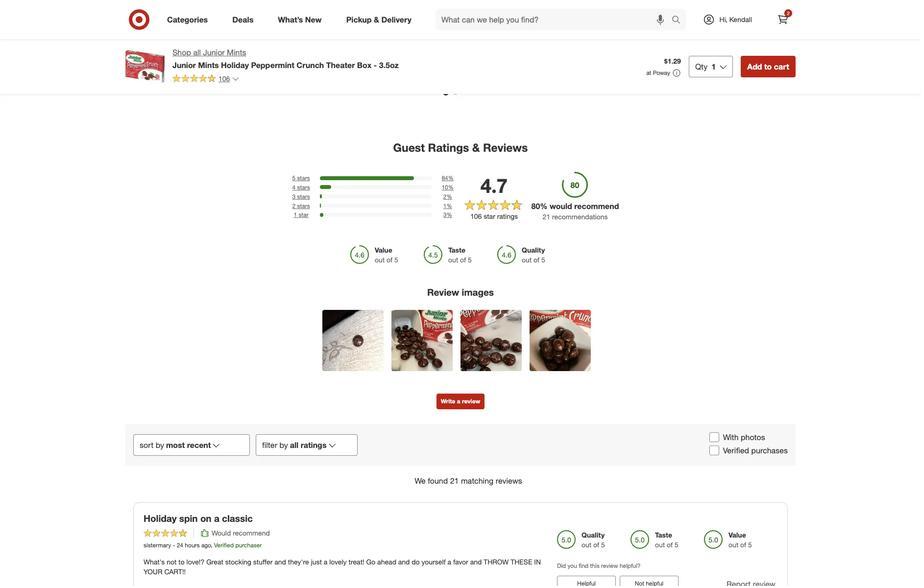 Task type: locate. For each thing, give the bounding box(es) containing it.
0 horizontal spatial european
[[339, 47, 369, 56]]

% up 2 %
[[448, 184, 454, 191]]

holiday
[[550, 39, 573, 47], [221, 60, 249, 70], [144, 513, 177, 524]]

With photos checkbox
[[709, 433, 719, 443]]

1 horizontal spatial merci
[[531, 39, 548, 47]]

qty
[[695, 62, 708, 72]]

box inside the shop all junior mints junior mints holiday peppermint crunch theater box - 3.5oz
[[357, 60, 372, 70]]

1 vertical spatial verified
[[214, 542, 234, 549]]

ratings
[[497, 212, 518, 221], [301, 440, 327, 450]]

all
[[193, 48, 201, 57], [290, 440, 299, 450]]

review right this on the right bottom
[[601, 563, 618, 570]]

sponsored down gum
[[131, 64, 160, 72]]

sort by most recent
[[140, 440, 211, 450]]

1 vertical spatial 2
[[443, 193, 447, 200]]

1 vertical spatial 21
[[450, 476, 459, 486]]

1 vertical spatial 3
[[443, 211, 447, 219]]

1 merci from the left
[[331, 39, 348, 47]]

21 inside 80 % would recommend 21 recommendations
[[543, 213, 550, 221]]

recommend up purchaser
[[233, 529, 270, 538]]

spearmint
[[731, 39, 763, 47]]

found
[[428, 476, 448, 486]]

salt
[[445, 56, 457, 64]]

0 horizontal spatial 2
[[292, 202, 296, 210]]

% up 10 %
[[448, 174, 454, 182]]

images
[[462, 287, 494, 298]]

1 vertical spatial mints
[[198, 60, 219, 70]]

0 vertical spatial ratings
[[497, 212, 518, 221]]

smoking
[[131, 47, 158, 56]]

quality up this on the right bottom
[[582, 531, 605, 539]]

by for sort by
[[156, 440, 164, 450]]

1 horizontal spatial by
[[280, 440, 288, 450]]

pickup & delivery link
[[338, 9, 424, 30]]

0 horizontal spatial and
[[275, 558, 286, 567]]

1 horizontal spatial all
[[290, 440, 299, 450]]

21 right found at bottom
[[450, 476, 459, 486]]

almond
[[478, 47, 501, 56]]

quality out of 5 up this on the right bottom
[[582, 531, 605, 549]]

and right stuffer
[[275, 558, 286, 567]]

4ct
[[287, 56, 297, 64]]

2 for 2 %
[[443, 193, 447, 200]]

0 horizontal spatial recommend
[[233, 529, 270, 538]]

2 vertical spatial 2
[[292, 202, 296, 210]]

0 vertical spatial taste
[[448, 246, 465, 254]]

to inside what's not to love!? great stocking stuffer and they're just a lovely treat! go ahead and do yourself a favor and throw these in your cart!!
[[179, 558, 185, 567]]

1 down '2 stars'
[[294, 211, 297, 219]]

milk
[[563, 47, 575, 56]]

dark up macadamia
[[656, 39, 670, 47]]

dark inside $6.79 jojo's dark chocolate bites macadamia nuts - 3.6oz sponsored
[[656, 39, 670, 47]]

0 vertical spatial 1
[[712, 62, 716, 72]]

sponsored inside merci finest assortment of european chocolates, candy gift box - 16ct/7oz sponsored
[[331, 64, 360, 72]]

1 vertical spatial quality out of 5
[[582, 531, 605, 549]]

1 vertical spatial recommend
[[233, 529, 270, 538]]

1 up the 3 %
[[443, 202, 447, 210]]

1 european from the left
[[339, 47, 369, 56]]

0 horizontal spatial value
[[375, 246, 392, 254]]

0 vertical spatial review
[[462, 398, 480, 405]]

all right the shop
[[193, 48, 201, 57]]

21 down 'would'
[[543, 213, 550, 221]]

do
[[412, 558, 420, 567]]

1 horizontal spatial 2
[[443, 193, 447, 200]]

recent
[[187, 440, 211, 450]]

% for 3
[[447, 211, 452, 219]]

3 and from the left
[[470, 558, 482, 567]]

0 horizontal spatial review
[[462, 398, 480, 405]]

& inside $6.49 chocxo 69% semi-dark organic toffee almond & sea salt snap - 3.45oz
[[503, 47, 507, 56]]

verified purchases
[[723, 446, 788, 455]]

& inside 'link'
[[374, 14, 379, 24]]

sponsored inside spearmint regular strength - 0.49oz sponsored
[[731, 56, 760, 63]]

review right write
[[462, 398, 480, 405]]

by right sort
[[156, 440, 164, 450]]

search
[[667, 15, 691, 25]]

ratings right filter at the left of the page
[[301, 440, 327, 450]]

2 horizontal spatial 2
[[787, 10, 790, 16]]

yourself
[[422, 558, 446, 567]]

1 horizontal spatial review
[[601, 563, 618, 570]]

1 vertical spatial holiday
[[221, 60, 249, 70]]

2 by from the left
[[280, 440, 288, 450]]

% inside 80 % would recommend 21 recommendations
[[540, 201, 548, 211]]

quality down 80
[[522, 246, 545, 254]]

1 horizontal spatial dark
[[583, 47, 598, 56]]

value
[[375, 246, 392, 254], [729, 531, 746, 539]]

0 vertical spatial 21
[[543, 213, 550, 221]]

0 vertical spatial holiday
[[550, 39, 573, 47]]

box down finest
[[357, 60, 372, 70]]

,
[[211, 542, 212, 549]]

% for 2
[[447, 193, 452, 200]]

- inside merci finest assortment of european chocolates, candy gift box - 16ct/7oz sponsored
[[380, 56, 383, 64]]

taste
[[448, 246, 465, 254], [655, 531, 672, 539]]

1 horizontal spatial holiday
[[221, 60, 249, 70]]

european for finest
[[339, 47, 369, 56]]

1 horizontal spatial taste
[[655, 531, 672, 539]]

stars down 4 stars
[[297, 193, 310, 200]]

80
[[531, 201, 540, 211]]

spearmint regular strength - 0.49oz image
[[731, 0, 811, 24]]

1 horizontal spatial to
[[764, 62, 772, 72]]

taste for value out of 5
[[448, 246, 465, 254]]

0 horizontal spatial star
[[299, 211, 309, 219]]

1 horizontal spatial and
[[398, 558, 410, 567]]

merci finest assortment of european chocolates, candy gift box - 16ct/7oz image
[[331, 0, 412, 24]]

0 vertical spatial value out of 5
[[375, 246, 398, 264]]

1 horizontal spatial value out of 5
[[729, 531, 752, 549]]

and left do
[[398, 558, 410, 567]]

quality out of 5
[[522, 246, 545, 264], [582, 531, 605, 549]]

0 vertical spatial 106
[[219, 74, 230, 83]]

quality out of 5 down 80
[[522, 246, 545, 264]]

- down 'milk' at the top right of page
[[568, 56, 571, 64]]

0 vertical spatial quality
[[522, 246, 545, 254]]

0 horizontal spatial holiday
[[144, 513, 177, 524]]

0 horizontal spatial 3
[[292, 193, 296, 200]]

0 horizontal spatial by
[[156, 440, 164, 450]]

verified right ,
[[214, 542, 234, 549]]

% up the 3 %
[[447, 202, 452, 210]]

to right add
[[764, 62, 772, 72]]

to right "not"
[[179, 558, 185, 567]]

106 for 106 star ratings
[[470, 212, 482, 221]]

3
[[292, 193, 296, 200], [443, 211, 447, 219]]

0 vertical spatial value
[[375, 246, 392, 254]]

peanut
[[268, 47, 290, 56]]

1 horizontal spatial recommend
[[574, 201, 619, 211]]

0 vertical spatial all
[[193, 48, 201, 57]]

% down 1 %
[[447, 211, 452, 219]]

1 horizontal spatial star
[[484, 212, 495, 221]]

helpful?
[[620, 563, 641, 570]]

1 horizontal spatial 106
[[470, 212, 482, 221]]

stars up 1 star
[[297, 202, 310, 210]]

sponsored down 'coated'
[[231, 64, 260, 72]]

& right pickup
[[374, 14, 379, 24]]

1 stars from the top
[[297, 174, 310, 182]]

sponsored down 'strength'
[[731, 56, 760, 63]]

lovely
[[329, 558, 347, 567]]

1 horizontal spatial quality out of 5
[[582, 531, 605, 549]]

nicorette
[[131, 39, 160, 47]]

1 horizontal spatial 21
[[543, 213, 550, 221]]

2 stars from the top
[[297, 184, 310, 191]]

european up chocolates
[[531, 47, 561, 56]]

deals
[[232, 14, 253, 24]]

0 horizontal spatial to
[[179, 558, 185, 567]]

2 down 3 stars
[[292, 202, 296, 210]]

a right write
[[457, 398, 460, 405]]

guest review image 2 of 4, zoom in image
[[392, 310, 453, 371]]

1 horizontal spatial 1
[[443, 202, 447, 210]]

star down the '4.7'
[[484, 212, 495, 221]]

box right gift on the left top
[[366, 56, 378, 64]]

go
[[366, 558, 375, 567]]

a
[[457, 398, 460, 405], [214, 513, 219, 524], [324, 558, 327, 567], [448, 558, 451, 567]]

- down chocolates,
[[380, 56, 383, 64]]

quality
[[522, 246, 545, 254], [582, 531, 605, 539]]

star down '2 stars'
[[299, 211, 309, 219]]

hi, kendall
[[720, 15, 752, 24]]

2 up 'regular'
[[787, 10, 790, 16]]

- left 4ct
[[283, 56, 286, 64]]

1 vertical spatial ratings
[[301, 440, 327, 450]]

0 vertical spatial taste out of 5
[[448, 246, 472, 264]]

sponsored
[[731, 56, 760, 63], [131, 64, 160, 72], [231, 64, 260, 72], [331, 64, 360, 72], [631, 64, 660, 72]]

sistermary - 24 hours ago , verified purchaser
[[144, 542, 262, 549]]

3 down 1 %
[[443, 211, 447, 219]]

4mg
[[161, 39, 175, 47]]

european inside "$7.99 merci holiday assorted european milk & dark chocolates - 8.8oz"
[[531, 47, 561, 56]]

of inside merci finest assortment of european chocolates, candy gift box - 16ct/7oz sponsored
[[331, 47, 337, 56]]

guest review image 4 of 4, zoom in image
[[530, 310, 591, 371]]

0 horizontal spatial value out of 5
[[375, 246, 398, 264]]

review images
[[427, 287, 494, 298]]

0 vertical spatial to
[[764, 62, 772, 72]]

3.5oz
[[379, 60, 399, 70]]

- right nuts
[[702, 47, 705, 56]]

write a review
[[441, 398, 480, 405]]

- left 3.5oz
[[374, 60, 377, 70]]

1 vertical spatial quality
[[582, 531, 605, 539]]

mints down "quest"
[[227, 48, 246, 57]]

guest review image 1 of 4, zoom in image
[[322, 310, 384, 371]]

stars for 3 stars
[[297, 193, 310, 200]]

& up 8.8oz
[[577, 47, 581, 56]]

0 vertical spatial 3
[[292, 193, 296, 200]]

dark down assorted
[[583, 47, 598, 56]]

4 stars from the top
[[297, 202, 310, 210]]

3 stars from the top
[[297, 193, 310, 200]]

- inside $6.79 jojo's dark chocolate bites macadamia nuts - 3.6oz sponsored
[[702, 47, 705, 56]]

0 horizontal spatial taste out of 5
[[448, 246, 472, 264]]

recommend inside 80 % would recommend 21 recommendations
[[574, 201, 619, 211]]

0 horizontal spatial taste
[[448, 246, 465, 254]]

holiday up sistermary
[[144, 513, 177, 524]]

106 for 106
[[219, 74, 230, 83]]

stars for 4 stars
[[297, 184, 310, 191]]

0 horizontal spatial verified
[[214, 542, 234, 549]]

- inside the shop all junior mints junior mints holiday peppermint crunch theater box - 3.5oz
[[374, 60, 377, 70]]

- inside "$7.99 merci holiday assorted european milk & dark chocolates - 8.8oz"
[[568, 56, 571, 64]]

jojo's dark chocolate bites macadamia nuts - 3.6oz image
[[631, 0, 711, 24]]

holiday up 'milk' at the top right of page
[[550, 39, 573, 47]]

% up 1 %
[[447, 193, 452, 200]]

2 horizontal spatial holiday
[[550, 39, 573, 47]]

european up gift on the left top
[[339, 47, 369, 56]]

dark up almond in the top of the page
[[492, 39, 506, 47]]

would
[[212, 529, 231, 538]]

1 right qty
[[712, 62, 716, 72]]

ratings down the '4.7'
[[497, 212, 518, 221]]

1 vertical spatial taste
[[655, 531, 672, 539]]

1 horizontal spatial value
[[729, 531, 746, 539]]

did
[[557, 563, 566, 570]]

all inside the shop all junior mints junior mints holiday peppermint crunch theater box - 3.5oz
[[193, 48, 201, 57]]

0 vertical spatial verified
[[723, 446, 749, 455]]

image of junior mints holiday peppermint crunch theater box - 3.5oz image
[[125, 47, 165, 86]]

filter
[[262, 440, 277, 450]]

add to cart button
[[741, 56, 796, 77]]

% left 'would'
[[540, 201, 548, 211]]

all right filter at the left of the page
[[290, 440, 299, 450]]

and
[[275, 558, 286, 567], [398, 558, 410, 567], [470, 558, 482, 567]]

0 horizontal spatial dark
[[492, 39, 506, 47]]

& right almond in the top of the page
[[503, 47, 507, 56]]

0 vertical spatial mints
[[227, 48, 246, 57]]

spearmint regular strength - 0.49oz sponsored
[[731, 39, 788, 63]]

1 horizontal spatial 3
[[443, 211, 447, 219]]

1 horizontal spatial taste out of 5
[[655, 531, 679, 549]]

we found 21 matching reviews
[[415, 476, 522, 486]]

& inside "$7.99 merci holiday assorted european milk & dark chocolates - 8.8oz"
[[577, 47, 581, 56]]

1 by from the left
[[156, 440, 164, 450]]

assortment
[[371, 39, 406, 47]]

1 vertical spatial value out of 5
[[729, 531, 752, 549]]

1 horizontal spatial verified
[[723, 446, 749, 455]]

1 vertical spatial 1
[[443, 202, 447, 210]]

merci holiday assorted european milk & dark chocolates - 8.8oz image
[[531, 0, 612, 24]]

add
[[747, 62, 762, 72]]

0 horizontal spatial 1
[[294, 211, 297, 219]]

out
[[375, 256, 385, 264], [448, 256, 458, 264], [522, 256, 532, 264], [582, 541, 592, 549], [655, 541, 665, 549], [729, 541, 739, 549]]

mints up 106 link
[[198, 60, 219, 70]]

2 european from the left
[[531, 47, 561, 56]]

0 horizontal spatial quality out of 5
[[522, 246, 545, 264]]

- left 0.49oz
[[759, 47, 762, 56]]

1 vertical spatial all
[[290, 440, 299, 450]]

sponsored inside $66.99 nicorette 4mg stop smoking aid nicotine gum - fruit chill - 160ct sponsored
[[131, 64, 160, 72]]

european inside merci finest assortment of european chocolates, candy gift box - 16ct/7oz sponsored
[[339, 47, 369, 56]]

verified down with
[[723, 446, 749, 455]]

2 horizontal spatial and
[[470, 558, 482, 567]]

sponsored down 3.6oz
[[631, 64, 660, 72]]

3 for 3 stars
[[292, 193, 296, 200]]

69%
[[457, 39, 471, 47]]

0 vertical spatial 2
[[787, 10, 790, 16]]

chocxo 69% semi-dark organic toffee almond & sea salt snap - 3.45oz image
[[431, 0, 512, 24]]

1 %
[[443, 202, 452, 210]]

they're
[[288, 558, 309, 567]]

merci up candy
[[331, 39, 348, 47]]

chocolates
[[531, 56, 566, 64]]

1 vertical spatial value
[[729, 531, 746, 539]]

on
[[200, 513, 211, 524]]

$7.99 merci holiday assorted european milk & dark chocolates - 8.8oz
[[531, 30, 603, 64]]

0 horizontal spatial mints
[[198, 60, 219, 70]]

stars down 5 stars
[[297, 184, 310, 191]]

- right snap
[[477, 56, 479, 64]]

matching
[[461, 476, 494, 486]]

chill
[[168, 56, 182, 64]]

0 horizontal spatial junior
[[172, 60, 196, 70]]

merci down $7.99
[[531, 39, 548, 47]]

1 vertical spatial 106
[[470, 212, 482, 221]]

photos
[[741, 433, 765, 442]]

european for merci
[[531, 47, 561, 56]]

1 horizontal spatial ratings
[[497, 212, 518, 221]]

1 horizontal spatial european
[[531, 47, 561, 56]]

holiday inside "$7.99 merci holiday assorted european milk & dark chocolates - 8.8oz"
[[550, 39, 573, 47]]

reviews
[[496, 476, 522, 486]]

1 vertical spatial review
[[601, 563, 618, 570]]

106 link
[[172, 74, 240, 85]]

0 horizontal spatial ratings
[[301, 440, 327, 450]]

0 horizontal spatial merci
[[331, 39, 348, 47]]

0 horizontal spatial quality
[[522, 246, 545, 254]]

2 down 10
[[443, 193, 447, 200]]

1
[[712, 62, 716, 72], [443, 202, 447, 210], [294, 211, 297, 219]]

0 vertical spatial recommend
[[574, 201, 619, 211]]

fruit
[[153, 56, 166, 64]]

- inside $6.49 chocxo 69% semi-dark organic toffee almond & sea salt snap - 3.45oz
[[477, 56, 479, 64]]

holiday down chocolatey
[[221, 60, 249, 70]]

guest
[[393, 140, 425, 154]]

by right filter at the left of the page
[[280, 440, 288, 450]]

0 vertical spatial junior
[[203, 48, 225, 57]]

what's new link
[[270, 9, 334, 30]]

junior up 106 link
[[203, 48, 225, 57]]

3 down 4
[[292, 193, 296, 200]]

- down nicotine
[[183, 56, 186, 64]]

1 vertical spatial taste out of 5
[[655, 531, 679, 549]]

recommend up recommendations
[[574, 201, 619, 211]]

star for 106
[[484, 212, 495, 221]]

0 horizontal spatial all
[[193, 48, 201, 57]]

2 and from the left
[[398, 558, 410, 567]]

1 horizontal spatial junior
[[203, 48, 225, 57]]

- down smoking
[[148, 56, 151, 64]]

of
[[331, 47, 337, 56], [387, 256, 393, 264], [460, 256, 466, 264], [534, 256, 540, 264], [593, 541, 599, 549], [667, 541, 673, 549], [740, 541, 746, 549]]

sponsored down candy
[[331, 64, 360, 72]]

2 vertical spatial 1
[[294, 211, 297, 219]]

0 horizontal spatial 106
[[219, 74, 230, 83]]

gum
[[131, 56, 146, 64]]

and right favor
[[470, 558, 482, 567]]

1 vertical spatial junior
[[172, 60, 196, 70]]

purchaser
[[235, 542, 262, 549]]

1 horizontal spatial mints
[[227, 48, 246, 57]]

junior down the shop
[[172, 60, 196, 70]]

stars up 4 stars
[[297, 174, 310, 182]]

a inside button
[[457, 398, 460, 405]]

2 horizontal spatial dark
[[656, 39, 670, 47]]

2 merci from the left
[[531, 39, 548, 47]]

1 vertical spatial to
[[179, 558, 185, 567]]

organic
[[431, 47, 455, 56]]

a left favor
[[448, 558, 451, 567]]



Task type: describe. For each thing, give the bounding box(es) containing it.
purchases
[[751, 446, 788, 455]]

what's new
[[278, 14, 322, 24]]

review
[[427, 287, 459, 298]]

recommendations
[[552, 213, 608, 221]]

2 horizontal spatial 1
[[712, 62, 716, 72]]

taste for quality out of 5
[[655, 531, 672, 539]]

3.6oz
[[631, 56, 648, 64]]

favor
[[453, 558, 468, 567]]

a right on
[[214, 513, 219, 524]]

sea
[[431, 56, 443, 64]]

gift
[[353, 56, 364, 64]]

16ct/7oz
[[385, 56, 411, 64]]

semi-
[[473, 39, 492, 47]]

quest
[[231, 39, 250, 47]]

stars for 5 stars
[[297, 174, 310, 182]]

1 for star
[[294, 211, 297, 219]]

candies
[[256, 56, 281, 64]]

merci inside merci finest assortment of european chocolates, candy gift box - 16ct/7oz sponsored
[[331, 39, 348, 47]]

qty 1
[[695, 62, 716, 72]]

search button
[[667, 9, 691, 32]]

% for 84
[[448, 174, 454, 182]]

classic
[[222, 513, 253, 524]]

spin
[[179, 513, 198, 524]]

chocolatey
[[231, 47, 266, 56]]

nicotine
[[172, 47, 198, 56]]

deals link
[[224, 9, 266, 30]]

toffee
[[457, 47, 476, 56]]

review inside button
[[462, 398, 480, 405]]

What can we help you find? suggestions appear below search field
[[436, 9, 674, 30]]

reviews
[[483, 140, 528, 154]]

by for filter by
[[280, 440, 288, 450]]

what's
[[278, 14, 303, 24]]

to inside add to cart button
[[764, 62, 772, 72]]

4.7
[[481, 174, 508, 198]]

at poway
[[646, 69, 670, 76]]

taste out of 5 for value
[[655, 531, 679, 549]]

holiday inside the shop all junior mints junior mints holiday peppermint crunch theater box - 3.5oz
[[221, 60, 249, 70]]

merci inside "$7.99 merci holiday assorted european milk & dark chocolates - 8.8oz"
[[531, 39, 548, 47]]

what's
[[144, 558, 165, 567]]

hours
[[185, 542, 200, 549]]

$7.99
[[531, 30, 548, 38]]

pickup
[[346, 14, 372, 24]]

- inside quest nutrition chocolatey peanut coated candies - 4ct sponsored
[[283, 56, 286, 64]]

chocolates,
[[371, 47, 407, 56]]

3 %
[[443, 211, 452, 219]]

at
[[646, 69, 651, 76]]

stars for 2 stars
[[297, 202, 310, 210]]

treat!
[[349, 558, 364, 567]]

chocxo
[[431, 39, 455, 47]]

quest nutrition chocolatey peanut coated candies - 4ct image
[[231, 0, 312, 24]]

dark inside $6.49 chocxo 69% semi-dark organic toffee almond & sea salt snap - 3.45oz
[[492, 39, 506, 47]]

taste out of 5 for quality
[[448, 246, 472, 264]]

nuts
[[686, 47, 701, 56]]

aid
[[160, 47, 170, 56]]

1 for %
[[443, 202, 447, 210]]

macadamia
[[649, 47, 684, 56]]

80 % would recommend 21 recommendations
[[531, 201, 619, 221]]

ratings
[[428, 140, 469, 154]]

% for 1
[[447, 202, 452, 210]]

$6.49
[[431, 30, 448, 38]]

not
[[167, 558, 177, 567]]

2 stars
[[292, 202, 310, 210]]

8.8oz
[[573, 56, 589, 64]]

a right just
[[324, 558, 327, 567]]

stocking
[[225, 558, 251, 567]]

sponsored inside quest nutrition chocolatey peanut coated candies - 4ct sponsored
[[231, 64, 260, 72]]

- inside spearmint regular strength - 0.49oz sponsored
[[759, 47, 762, 56]]

1 horizontal spatial quality
[[582, 531, 605, 539]]

bites
[[631, 47, 647, 56]]

would
[[550, 201, 572, 211]]

add to cart
[[747, 62, 789, 72]]

% for 80
[[540, 201, 548, 211]]

in
[[534, 558, 541, 567]]

10
[[442, 184, 448, 191]]

& right ratings
[[472, 140, 480, 154]]

5 stars
[[292, 174, 310, 182]]

0.49oz
[[764, 47, 784, 56]]

0 vertical spatial quality out of 5
[[522, 246, 545, 264]]

merci finest assortment of european chocolates, candy gift box - 16ct/7oz sponsored
[[331, 39, 411, 72]]

candy
[[331, 56, 351, 64]]

stop
[[177, 39, 191, 47]]

dark inside "$7.99 merci holiday assorted european milk & dark chocolates - 8.8oz"
[[583, 47, 598, 56]]

- left 24
[[173, 542, 175, 549]]

cart
[[774, 62, 789, 72]]

2 %
[[443, 193, 452, 200]]

sponsored inside $6.79 jojo's dark chocolate bites macadamia nuts - 3.6oz sponsored
[[631, 64, 660, 72]]

guest review image 3 of 4, zoom in image
[[461, 310, 522, 371]]

holiday spin on a classic
[[144, 513, 253, 524]]

kendall
[[729, 15, 752, 24]]

poway
[[653, 69, 670, 76]]

filter by all ratings
[[262, 440, 327, 450]]

would recommend
[[212, 529, 270, 538]]

new
[[305, 14, 322, 24]]

cart!!
[[164, 568, 186, 576]]

3 for 3 %
[[443, 211, 447, 219]]

great
[[206, 558, 223, 567]]

most
[[166, 440, 185, 450]]

3 stars
[[292, 193, 310, 200]]

$6.79 jojo's dark chocolate bites macadamia nuts - 3.6oz sponsored
[[631, 30, 705, 72]]

2 vertical spatial holiday
[[144, 513, 177, 524]]

snap
[[459, 56, 475, 64]]

box inside merci finest assortment of european chocolates, candy gift box - 16ct/7oz sponsored
[[366, 56, 378, 64]]

2 for 2 stars
[[292, 202, 296, 210]]

assorted
[[575, 39, 603, 47]]

84 %
[[442, 174, 454, 182]]

Verified purchases checkbox
[[709, 446, 719, 456]]

% for 10
[[448, 184, 454, 191]]

categories link
[[159, 9, 220, 30]]

we
[[415, 476, 426, 486]]

you
[[568, 563, 577, 570]]

0 horizontal spatial 21
[[450, 476, 459, 486]]

strength
[[731, 47, 757, 56]]

love!?
[[186, 558, 204, 567]]

1 and from the left
[[275, 558, 286, 567]]

2 for 2
[[787, 10, 790, 16]]

write a review button
[[436, 394, 485, 410]]

delivery
[[381, 14, 412, 24]]

star for 1
[[299, 211, 309, 219]]

write
[[441, 398, 455, 405]]

with
[[723, 433, 739, 442]]

nicorette 4mg stop smoking aid nicotine gum - fruit chill - 160ct image
[[131, 0, 212, 24]]

with photos
[[723, 433, 765, 442]]

shop
[[172, 48, 191, 57]]

1 star
[[294, 211, 309, 219]]



Task type: vqa. For each thing, say whether or not it's contained in the screenshot.
the Imaging
no



